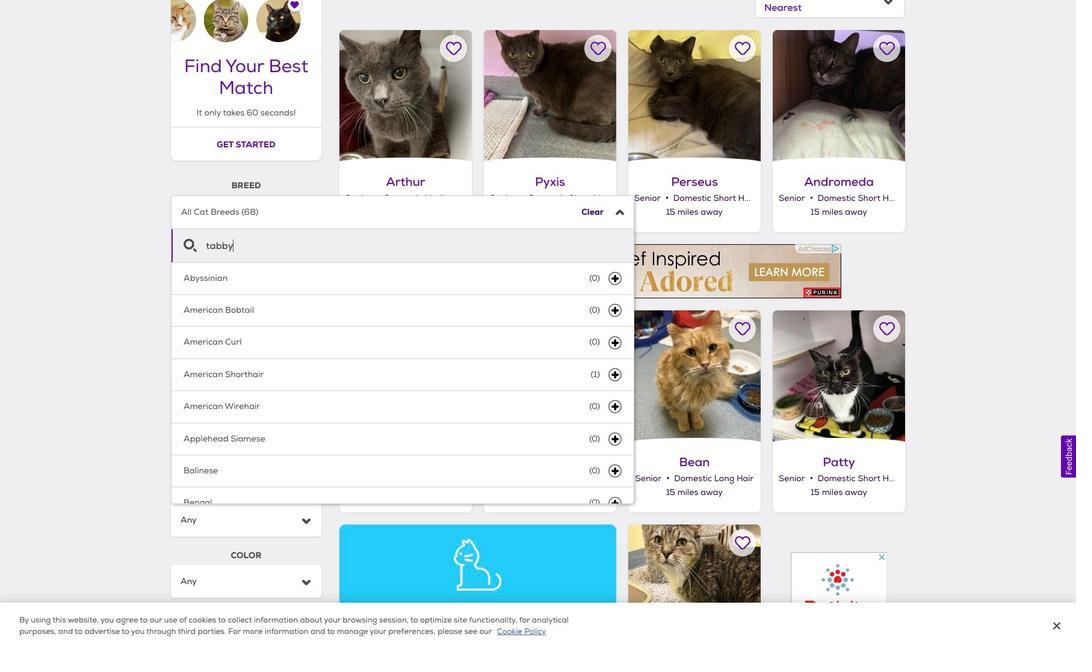 Task type: vqa. For each thing, say whether or not it's contained in the screenshot.
password field
no



Task type: locate. For each thing, give the bounding box(es) containing it.
1 vertical spatial advertisement element
[[791, 553, 888, 653]]

list box
[[172, 263, 634, 520]]

advertisement element
[[403, 245, 842, 299], [791, 553, 888, 653]]

pyxis, adoptable cat, senior male domestic short hair, 15 miles away. image
[[484, 30, 617, 163]]

cindy lou who, adoptable cat, young female siamese mix, 15 miles away. image
[[340, 311, 472, 443]]

cat image
[[447, 534, 509, 597]]

0 vertical spatial advertisement element
[[403, 245, 842, 299]]

bean, adoptable cat, senior male domestic long hair, 15 miles away. image
[[629, 311, 761, 443]]

privacy alert dialog
[[0, 603, 1077, 653]]

potential cat matches image
[[171, 0, 322, 42]]

dismiss this message image
[[304, 0, 322, 3]]



Task type: describe. For each thing, give the bounding box(es) containing it.
perseus, adoptable cat, senior male domestic short hair, 15 miles away. image
[[629, 30, 761, 163]]

carlos el gato, adoptable cat, adult male domestic long hair, 15 miles away. image
[[484, 311, 617, 443]]

andromeda, adoptable cat, senior female domestic short hair, 15 miles away. image
[[773, 30, 906, 163]]

sheldon, adoptable cat, senior male domestic short hair, 15 miles away. image
[[629, 525, 761, 653]]

Search By Breed text field
[[172, 229, 634, 262]]

arthur, adoptable cat, senior male domestic medium hair, 15 miles away. image
[[340, 30, 472, 163]]

patty, adoptable cat, senior female domestic short hair, 15 miles away. image
[[773, 311, 906, 443]]



